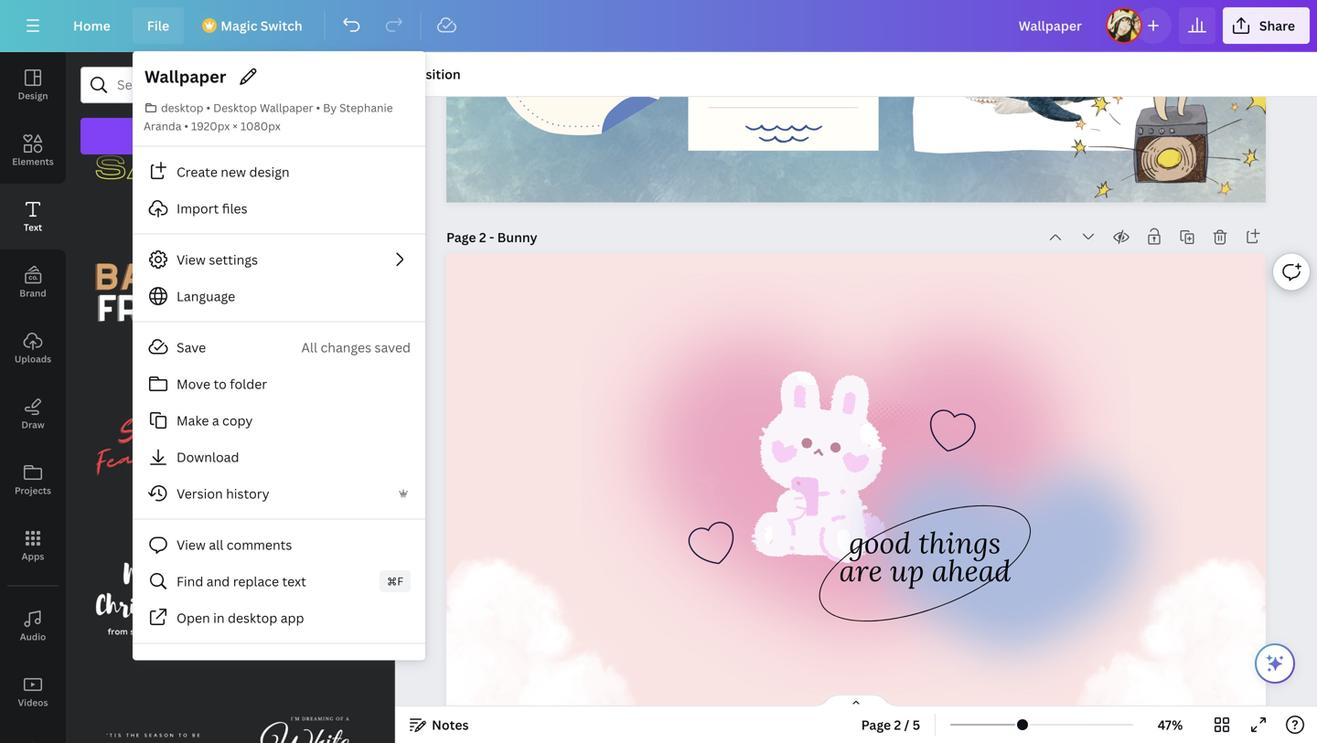 Task type: locate. For each thing, give the bounding box(es) containing it.
app
[[281, 610, 304, 627]]

page for page 2 / 5
[[861, 717, 891, 734]]

text
[[224, 128, 249, 145], [282, 573, 306, 590]]

move
[[177, 375, 210, 393]]

import files
[[177, 200, 247, 217]]

2 for /
[[894, 717, 901, 734]]

make a copy
[[177, 412, 253, 429]]

view for view all comments
[[177, 536, 206, 554]]

0 vertical spatial view
[[177, 251, 206, 268]]

1 horizontal spatial page
[[861, 717, 891, 734]]

magic
[[221, 17, 257, 34]]

1 vertical spatial a
[[212, 412, 219, 429]]

add
[[186, 128, 211, 145]]

2 for -
[[479, 229, 486, 246]]

design button
[[0, 52, 66, 118]]

settings
[[209, 251, 258, 268]]

draw
[[21, 419, 44, 431]]

make a copy button
[[133, 402, 425, 439]]

add a text box
[[186, 128, 274, 145]]

view all comments
[[177, 536, 292, 554]]

import
[[177, 200, 219, 217]]

are up ahead
[[839, 552, 1011, 590]]

1 horizontal spatial 2
[[894, 717, 901, 734]]

aranda
[[144, 118, 182, 134]]

page 2 -
[[446, 229, 497, 246]]

elements
[[12, 155, 54, 168]]

view
[[177, 251, 206, 268], [177, 536, 206, 554]]

create new design
[[177, 163, 290, 181]]

desktop right in
[[228, 610, 277, 627]]

1920px
[[191, 118, 230, 134]]

a
[[214, 128, 221, 145], [212, 412, 219, 429]]

find
[[177, 573, 203, 590]]

all changes saved
[[301, 339, 411, 356]]

videos
[[18, 697, 48, 709]]

1 vertical spatial page
[[861, 717, 891, 734]]

0 vertical spatial text
[[224, 128, 249, 145]]

Search fonts and combinations search field
[[117, 68, 343, 102]]

view for view settings
[[177, 251, 206, 268]]

view inside dropdown button
[[177, 251, 206, 268]]

switch
[[260, 17, 302, 34]]

projects button
[[0, 447, 66, 513]]

version history button
[[133, 476, 425, 512]]

2 view from the top
[[177, 536, 206, 554]]

group
[[80, 67, 226, 213], [234, 67, 380, 213], [80, 220, 226, 366], [234, 373, 380, 519], [80, 668, 226, 744], [234, 668, 380, 744]]

design
[[18, 90, 48, 102]]

0 horizontal spatial text
[[224, 128, 249, 145]]

page left /
[[861, 717, 891, 734]]

page
[[446, 229, 476, 246], [861, 717, 891, 734]]

2 left /
[[894, 717, 901, 734]]

47%
[[1158, 717, 1183, 734]]

file
[[147, 17, 169, 34]]

Design title text field
[[144, 62, 229, 91]]

1 vertical spatial view
[[177, 536, 206, 554]]

desktop up aranda
[[161, 100, 204, 115]]

history
[[226, 485, 269, 503]]

stephanie
[[339, 100, 393, 115]]

things
[[919, 524, 1001, 562]]

a inside button
[[212, 412, 219, 429]]

home
[[73, 17, 110, 34]]

a right add
[[214, 128, 221, 145]]

design
[[249, 163, 290, 181]]

0 horizontal spatial page
[[446, 229, 476, 246]]

make
[[177, 412, 209, 429]]

5
[[912, 717, 920, 734]]

are
[[839, 552, 883, 590]]

2 left '-'
[[479, 229, 486, 246]]

/
[[904, 717, 909, 734]]

0 vertical spatial page
[[446, 229, 476, 246]]

position button
[[402, 59, 468, 89]]

0 vertical spatial 2
[[479, 229, 486, 246]]

1 horizontal spatial text
[[282, 573, 306, 590]]

1 horizontal spatial desktop
[[228, 610, 277, 627]]

0 horizontal spatial 2
[[479, 229, 486, 246]]

a for copy
[[212, 412, 219, 429]]

desktop
[[161, 100, 204, 115], [228, 610, 277, 627]]

notes button
[[402, 711, 476, 740]]

move to folder button
[[133, 366, 425, 402]]

page left '-'
[[446, 229, 476, 246]]

text inside add a text box button
[[224, 128, 249, 145]]

files
[[222, 200, 247, 217]]

page inside "button"
[[861, 717, 891, 734]]

0 horizontal spatial desktop
[[161, 100, 204, 115]]

desktop inside button
[[228, 610, 277, 627]]

language button
[[133, 278, 425, 315]]

all
[[209, 536, 223, 554]]

1 vertical spatial 2
[[894, 717, 901, 734]]

version history
[[177, 485, 269, 503]]

a inside button
[[214, 128, 221, 145]]

2 inside "button"
[[894, 717, 901, 734]]

1 vertical spatial desktop
[[228, 610, 277, 627]]

share button
[[1223, 7, 1310, 44]]

brand button
[[0, 250, 66, 316]]

1 view from the top
[[177, 251, 206, 268]]

by
[[323, 100, 337, 115]]

create new design button
[[133, 154, 425, 190]]

view inside button
[[177, 536, 206, 554]]

audio button
[[0, 594, 66, 659]]

view left all
[[177, 536, 206, 554]]

1 vertical spatial text
[[282, 573, 306, 590]]

brand
[[19, 287, 46, 300]]

save
[[177, 339, 206, 356]]

view up language
[[177, 251, 206, 268]]

language
[[177, 288, 235, 305]]

0 vertical spatial desktop
[[161, 100, 204, 115]]

audio
[[20, 631, 46, 643]]

0 vertical spatial a
[[214, 128, 221, 145]]

page 2 / 5
[[861, 717, 920, 734]]

desktop wallpaper
[[213, 100, 313, 115]]

file button
[[132, 7, 184, 44]]

a left copy
[[212, 412, 219, 429]]

view settings button
[[133, 241, 425, 278]]

by stephanie aranda
[[144, 100, 393, 134]]

apps button
[[0, 513, 66, 579]]



Task type: vqa. For each thing, say whether or not it's contained in the screenshot.
Pro •
no



Task type: describe. For each thing, give the bounding box(es) containing it.
notes
[[432, 717, 469, 734]]

text
[[24, 221, 42, 234]]

Design title text field
[[1004, 7, 1098, 44]]

×
[[233, 118, 238, 134]]

new
[[221, 163, 246, 181]]

page 2 / 5 button
[[854, 711, 927, 740]]

sea waves  icon image
[[745, 125, 822, 143]]

view settings
[[177, 251, 258, 268]]

Page title text field
[[497, 228, 539, 246]]

side panel tab list
[[0, 52, 66, 744]]

open
[[177, 610, 210, 627]]

import files button
[[133, 190, 425, 227]]

canva assistant image
[[1264, 653, 1286, 675]]

view all comments button
[[133, 527, 425, 563]]

and
[[206, 573, 230, 590]]

page for page 2 -
[[446, 229, 476, 246]]

copy
[[222, 412, 253, 429]]

in
[[213, 610, 225, 627]]

find and replace text
[[177, 573, 306, 590]]

heart round radial halftone image
[[746, 392, 966, 576]]

version
[[177, 485, 223, 503]]

elements button
[[0, 118, 66, 184]]

main menu bar
[[0, 0, 1317, 52]]

open in desktop app
[[177, 610, 304, 627]]

magic switch
[[221, 17, 302, 34]]

a for text
[[214, 128, 221, 145]]

download
[[177, 449, 239, 466]]

move to folder
[[177, 375, 267, 393]]

ahead
[[932, 552, 1011, 590]]

box
[[252, 128, 274, 145]]

comments
[[227, 536, 292, 554]]

position
[[410, 65, 461, 83]]

-
[[489, 229, 494, 246]]

1920px × 1080px
[[191, 118, 281, 134]]

replace
[[233, 573, 279, 590]]

up
[[890, 552, 924, 590]]

all
[[301, 339, 317, 356]]

open in desktop app button
[[133, 600, 425, 637]]

videos button
[[0, 659, 66, 725]]

47% button
[[1141, 711, 1200, 740]]

1080px
[[240, 118, 281, 134]]

⌘f
[[387, 574, 403, 589]]

saved
[[375, 339, 411, 356]]

to
[[214, 375, 227, 393]]

uploads button
[[0, 316, 66, 381]]

apps
[[22, 551, 44, 563]]

wallpaper
[[260, 100, 313, 115]]

download button
[[133, 439, 425, 476]]

create
[[177, 163, 218, 181]]

share
[[1259, 17, 1295, 34]]

desktop
[[213, 100, 257, 115]]

home link
[[59, 7, 125, 44]]

good
[[849, 524, 911, 562]]

text button
[[0, 184, 66, 250]]

folder
[[230, 375, 267, 393]]

draw button
[[0, 381, 66, 447]]

add a text box button
[[80, 118, 380, 155]]

good things
[[849, 524, 1001, 562]]

changes
[[321, 339, 371, 356]]

projects
[[15, 485, 51, 497]]

uploads
[[14, 353, 51, 365]]

show pages image
[[812, 694, 900, 709]]



